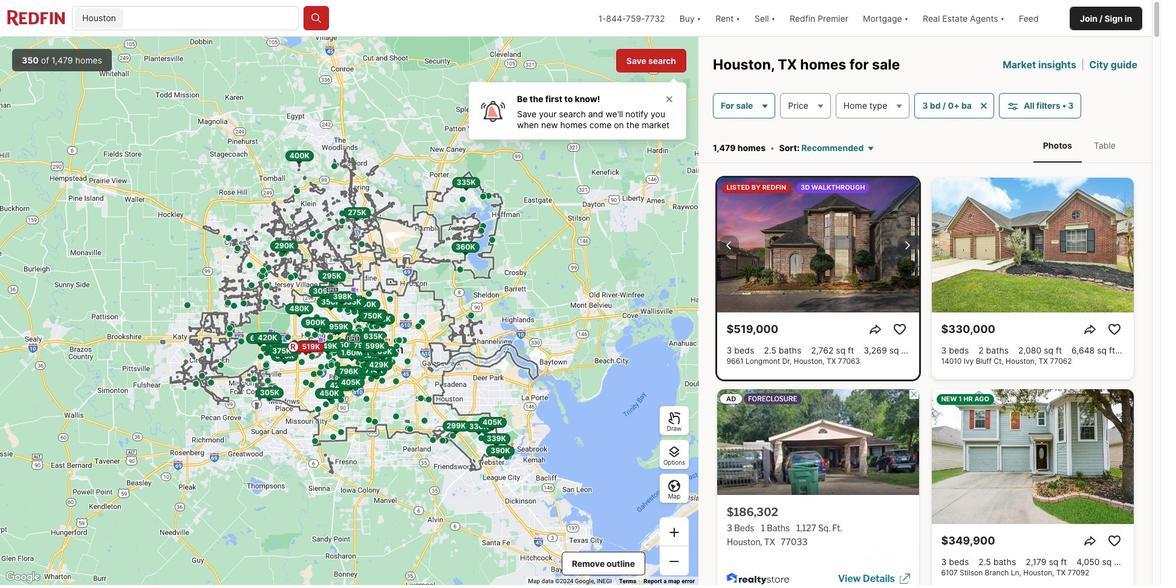 Task type: locate. For each thing, give the bounding box(es) containing it.
tab list
[[1022, 128, 1138, 163]]

add home to favorites image
[[893, 323, 907, 337], [1108, 323, 1122, 337]]

share home image
[[1084, 323, 1098, 337], [1084, 534, 1098, 549]]

None search field
[[126, 7, 298, 31]]

submit search image
[[310, 12, 323, 24]]

2 share home image from the top
[[1084, 534, 1098, 549]]

next image
[[900, 238, 915, 253]]

1 vertical spatial share home image
[[1084, 534, 1098, 549]]

add home to favorites image
[[1108, 534, 1122, 549]]

1 share home image from the top
[[1084, 323, 1098, 337]]

Add home to favorites checkbox
[[891, 320, 910, 339], [1105, 320, 1125, 339], [1105, 532, 1125, 551]]

ad element
[[717, 390, 920, 586]]

0 vertical spatial share home image
[[1084, 323, 1098, 337]]

0 horizontal spatial add home to favorites image
[[893, 323, 907, 337]]

1 horizontal spatial add home to favorites image
[[1108, 323, 1122, 337]]

1 add home to favorites image from the left
[[893, 323, 907, 337]]

2 add home to favorites image from the left
[[1108, 323, 1122, 337]]

advertisement image
[[711, 385, 926, 586]]



Task type: vqa. For each thing, say whether or not it's contained in the screenshot.
1st Show from the right
no



Task type: describe. For each thing, give the bounding box(es) containing it.
map region
[[0, 37, 699, 586]]

share home image
[[869, 323, 883, 337]]

share home image for add home to favorites icon
[[1084, 534, 1098, 549]]

share home image for first add home to favorites image from the right
[[1084, 323, 1098, 337]]

toggle search results table view tab
[[1085, 131, 1126, 161]]

google image
[[3, 570, 43, 586]]

previous image
[[722, 238, 737, 253]]

toggle search results photos view tab
[[1034, 131, 1083, 161]]



